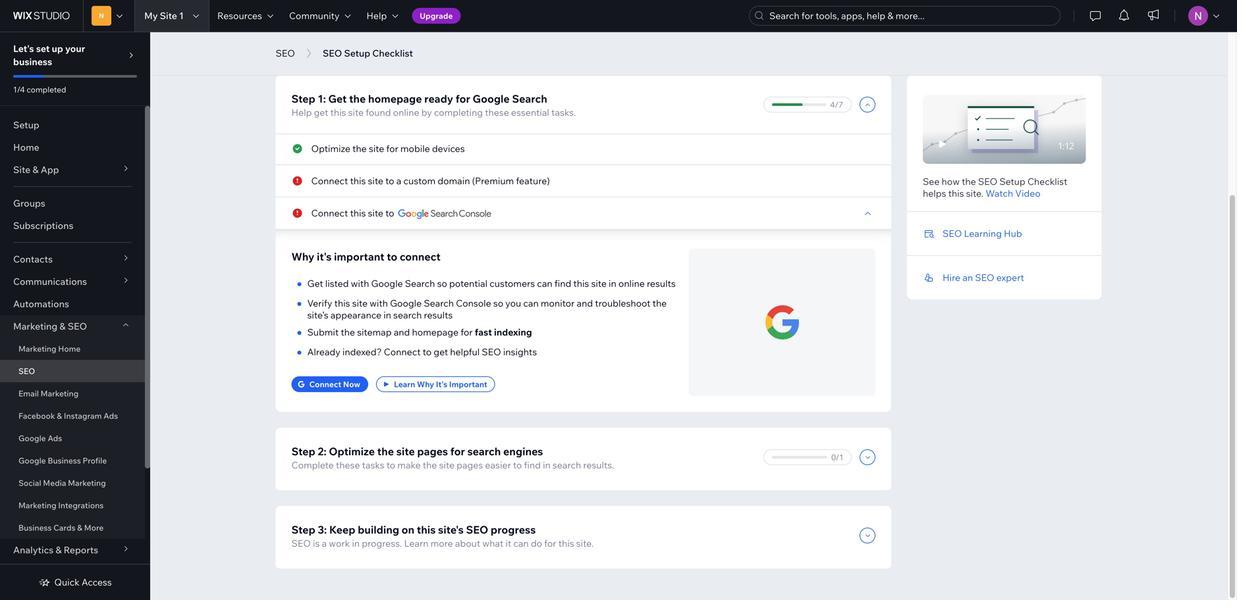 Task type: describe. For each thing, give the bounding box(es) containing it.
1 vertical spatial business
[[18, 523, 52, 533]]

tasks
[[362, 460, 384, 471]]

site & app
[[13, 164, 59, 176]]

to for why it's important to connect
[[387, 250, 397, 264]]

0 vertical spatial find
[[555, 278, 571, 290]]

search inside step 1: get the homepage ready for google search help get this site found online by completing these essential tasks.
[[512, 92, 547, 105]]

for inside step 2: optimize the site pages for search engines complete these tasks to make the site pages easier to find in search results.
[[450, 445, 465, 459]]

this right on
[[417, 524, 436, 537]]

to for connect this site to
[[385, 208, 394, 219]]

seo learning hub link
[[943, 228, 1022, 239]]

so inside verify this site with google search console so you can monitor and troubleshoot the site's appearance in search results
[[493, 298, 503, 309]]

about
[[455, 538, 480, 550]]

access
[[82, 577, 112, 589]]

1 vertical spatial home
[[58, 344, 81, 354]]

connect for connect this site to a custom domain (premium feature)
[[311, 175, 348, 187]]

connect now button
[[292, 377, 368, 393]]

an
[[963, 272, 973, 284]]

search inside verify this site with google search console so you can monitor and troubleshoot the site's appearance in search results
[[424, 298, 454, 309]]

(premium
[[472, 175, 514, 187]]

the right make
[[423, 460, 437, 471]]

marketing up facebook & instagram ads
[[41, 389, 79, 399]]

business cards & more
[[18, 523, 104, 533]]

0 vertical spatial can
[[537, 278, 552, 290]]

more
[[431, 538, 453, 550]]

for left 'fast'
[[461, 327, 473, 338]]

social media marketing
[[18, 479, 106, 488]]

it
[[506, 538, 511, 550]]

site's
[[307, 310, 328, 321]]

seo inside see how the seo setup checklist helps this site.
[[978, 176, 998, 187]]

upgrade
[[420, 11, 453, 21]]

site inside step 1: get the homepage ready for google search help get this site found online by completing these essential tasks.
[[348, 107, 364, 118]]

in inside the step 3: keep building on this site's seo progress seo is a work in progress. learn more about what it can do for this site.
[[352, 538, 360, 550]]

find inside step 2: optimize the site pages for search engines complete these tasks to make the site pages easier to find in search results.
[[524, 460, 541, 471]]

devices
[[432, 143, 465, 154]]

customers
[[490, 278, 535, 290]]

potential
[[449, 278, 488, 290]]

the inside verify this site with google search console so you can monitor and troubleshoot the site's appearance in search results
[[653, 298, 667, 309]]

verify
[[307, 298, 332, 309]]

already indexed? connect to get helpful seo insights
[[307, 347, 537, 358]]

1:
[[318, 92, 326, 105]]

email marketing
[[18, 389, 79, 399]]

this inside step 1: get the homepage ready for google search help get this site found online by completing these essential tasks.
[[330, 107, 346, 118]]

google inside google ads link
[[18, 434, 46, 444]]

help inside button
[[367, 10, 387, 21]]

connect now
[[309, 380, 360, 390]]

0 vertical spatial ads
[[104, 411, 118, 421]]

marketing home link
[[0, 338, 145, 360]]

the up tasks at left bottom
[[377, 445, 394, 459]]

site inside optimize the site for mobile devices 'dropdown button'
[[369, 143, 384, 154]]

1/4
[[13, 85, 25, 95]]

ready
[[424, 92, 453, 105]]

google business profile link
[[0, 450, 145, 472]]

these inside step 1: get the homepage ready for google search help get this site found online by completing these essential tasks.
[[485, 107, 509, 118]]

step 2: optimize the site pages for search engines heading
[[292, 444, 614, 460]]

subscriptions link
[[0, 215, 145, 237]]

seo learning hub
[[943, 228, 1022, 239]]

setup inside 'link'
[[13, 119, 39, 131]]

1 horizontal spatial site
[[160, 10, 177, 21]]

watch video link
[[986, 188, 1041, 200]]

1/4 completed
[[13, 85, 66, 95]]

seo setup checklist button
[[316, 43, 420, 63]]

indexed?
[[343, 347, 382, 358]]

troubleshoot
[[595, 298, 651, 309]]

site up troubleshoot
[[591, 278, 607, 290]]

step 2: optimize the site pages for search engines complete these tasks to make the site pages easier to find in search results.
[[292, 445, 614, 471]]

step for step 2: optimize the site pages for search engines
[[292, 445, 315, 459]]

checklist inside see how the seo setup checklist helps this site.
[[1028, 176, 1067, 187]]

for inside step 1: get the homepage ready for google search help get this site found online by completing these essential tasks.
[[456, 92, 470, 105]]

social media marketing link
[[0, 472, 145, 495]]

marketing integrations link
[[0, 495, 145, 517]]

connect down submit the sitemap and homepage for fast indexing
[[384, 347, 421, 358]]

listed
[[325, 278, 349, 290]]

verify this site with google search console so you can monitor and troubleshoot the site's appearance in search results
[[307, 298, 667, 321]]

get inside step 1: get the homepage ready for google search help get this site found online by completing these essential tasks.
[[314, 107, 328, 118]]

my site 1
[[144, 10, 184, 21]]

progress
[[491, 524, 536, 537]]

1 vertical spatial search
[[405, 278, 435, 290]]

helpful
[[450, 347, 480, 358]]

do
[[531, 538, 542, 550]]

0 horizontal spatial why
[[292, 250, 314, 264]]

1
[[179, 10, 184, 21]]

marketing up integrations
[[68, 479, 106, 488]]

learn inside button
[[394, 380, 415, 390]]

& for reports
[[56, 545, 62, 556]]

complete
[[292, 460, 334, 471]]

google ads
[[18, 434, 62, 444]]

results.
[[583, 460, 614, 471]]

0/1
[[831, 453, 843, 463]]

app
[[41, 164, 59, 176]]

profile
[[83, 456, 107, 466]]

see
[[923, 176, 940, 187]]

google inside verify this site with google search console so you can monitor and troubleshoot the site's appearance in search results
[[390, 298, 422, 309]]

progress.
[[362, 538, 402, 550]]

marketing & seo button
[[0, 316, 145, 338]]

fast
[[475, 327, 492, 338]]

expert
[[997, 272, 1024, 284]]

marketing for integrations
[[18, 501, 56, 511]]

for inside 'dropdown button'
[[386, 143, 398, 154]]

connect for connect this site to
[[311, 208, 348, 219]]

1 horizontal spatial get
[[434, 347, 448, 358]]

feature)
[[516, 175, 550, 187]]

automations
[[13, 298, 69, 310]]

contacts
[[13, 254, 53, 265]]

learn why it's important
[[394, 380, 487, 390]]

essential
[[511, 107, 549, 118]]

0 vertical spatial so
[[437, 278, 447, 290]]

optimize inside optimize the site for mobile devices 'dropdown button'
[[311, 143, 350, 154]]

search inside verify this site with google search console so you can monitor and troubleshoot the site's appearance in search results
[[393, 310, 422, 321]]

this inside see how the seo setup checklist helps this site.
[[948, 188, 964, 199]]

results inside verify this site with google search console so you can monitor and troubleshoot the site's appearance in search results
[[424, 310, 453, 321]]

your
[[65, 43, 85, 54]]

sidebar element
[[0, 32, 150, 601]]

site inside connect this site to a custom domain (premium feature) dropdown button
[[368, 175, 383, 187]]

monitor
[[541, 298, 575, 309]]

connect for connect now
[[309, 380, 341, 390]]

setup inside button
[[344, 47, 370, 59]]

setup link
[[0, 114, 145, 136]]

facebook & instagram ads link
[[0, 405, 145, 428]]

site inside connect this site to dropdown button
[[368, 208, 383, 219]]

optimize inside step 2: optimize the site pages for search engines complete these tasks to make the site pages easier to find in search results.
[[329, 445, 375, 459]]

1 horizontal spatial results
[[647, 278, 676, 290]]

media
[[43, 479, 66, 488]]

the inside 'dropdown button'
[[352, 143, 367, 154]]

1 vertical spatial search
[[467, 445, 501, 459]]

communications
[[13, 276, 87, 288]]

site. inside the step 3: keep building on this site's seo progress seo is a work in progress. learn more about what it can do for this site.
[[576, 538, 594, 550]]

analytics
[[13, 545, 53, 556]]

for inside the step 3: keep building on this site's seo progress seo is a work in progress. learn more about what it can do for this site.
[[544, 538, 556, 550]]

& for app
[[33, 164, 39, 176]]

site up make
[[396, 445, 415, 459]]

seo link
[[0, 360, 145, 383]]

the down "appearance"
[[341, 327, 355, 338]]

& for instagram
[[57, 411, 62, 421]]

google inside google business profile 'link'
[[18, 456, 46, 466]]

1 vertical spatial ads
[[48, 434, 62, 444]]



Task type: locate. For each thing, give the bounding box(es) containing it.
reports
[[64, 545, 98, 556]]

search left results.
[[553, 460, 581, 471]]

analytics & reports button
[[0, 540, 145, 562]]

can inside verify this site with google search console so you can monitor and troubleshoot the site's appearance in search results
[[523, 298, 539, 309]]

0 horizontal spatial find
[[524, 460, 541, 471]]

& for seo
[[60, 321, 66, 332]]

google up submit the sitemap and homepage for fast indexing
[[390, 298, 422, 309]]

business up analytics
[[18, 523, 52, 533]]

1 horizontal spatial search
[[467, 445, 501, 459]]

1 vertical spatial online
[[619, 278, 645, 290]]

site. right do
[[576, 538, 594, 550]]

help inside step 1: get the homepage ready for google search help get this site found online by completing these essential tasks.
[[292, 107, 312, 118]]

google
[[473, 92, 510, 105], [371, 278, 403, 290], [390, 298, 422, 309], [18, 434, 46, 444], [18, 456, 46, 466]]

1 vertical spatial optimize
[[329, 445, 375, 459]]

get left helpful
[[434, 347, 448, 358]]

step for step 3: keep building on this site's seo progress
[[292, 524, 315, 537]]

online left the by
[[393, 107, 419, 118]]

get inside step 1: get the homepage ready for google search help get this site found online by completing these essential tasks.
[[328, 92, 347, 105]]

to right tasks at left bottom
[[387, 460, 395, 471]]

and inside verify this site with google search console so you can monitor and troubleshoot the site's appearance in search results
[[577, 298, 593, 309]]

this down how
[[948, 188, 964, 199]]

1 horizontal spatial and
[[577, 298, 593, 309]]

marketing down automations
[[13, 321, 57, 332]]

submit
[[307, 327, 339, 338]]

1 vertical spatial these
[[336, 460, 360, 471]]

0 vertical spatial optimize
[[311, 143, 350, 154]]

site inside popup button
[[13, 164, 30, 176]]

hub
[[1004, 228, 1022, 239]]

help
[[367, 10, 387, 21], [292, 107, 312, 118]]

work
[[329, 538, 350, 550]]

set
[[36, 43, 50, 54]]

site down found
[[369, 143, 384, 154]]

1 vertical spatial learn
[[404, 538, 429, 550]]

site left found
[[348, 107, 364, 118]]

2 horizontal spatial search
[[553, 460, 581, 471]]

1 horizontal spatial checklist
[[1028, 176, 1067, 187]]

0 horizontal spatial results
[[424, 310, 453, 321]]

1:12
[[1058, 140, 1074, 152]]

0 vertical spatial online
[[393, 107, 419, 118]]

0 horizontal spatial site.
[[576, 538, 594, 550]]

0 vertical spatial site
[[160, 10, 177, 21]]

in up troubleshoot
[[609, 278, 616, 290]]

find up 'monitor'
[[555, 278, 571, 290]]

step 1: get the homepage ready for google search heading
[[292, 91, 576, 107]]

to left custom
[[385, 175, 394, 187]]

step inside step 2: optimize the site pages for search engines complete these tasks to make the site pages easier to find in search results.
[[292, 445, 315, 459]]

make
[[397, 460, 421, 471]]

more
[[84, 523, 104, 533]]

0 horizontal spatial help
[[292, 107, 312, 118]]

the inside step 1: get the homepage ready for google search help get this site found online by completing these essential tasks.
[[349, 92, 366, 105]]

1 vertical spatial site.
[[576, 538, 594, 550]]

a inside dropdown button
[[396, 175, 401, 187]]

homepage inside step 1: get the homepage ready for google search help get this site found online by completing these essential tasks.
[[368, 92, 422, 105]]

site. inside see how the seo setup checklist helps this site.
[[966, 188, 984, 199]]

site. left watch
[[966, 188, 984, 199]]

& down the automations link
[[60, 321, 66, 332]]

& left app
[[33, 164, 39, 176]]

the right troubleshoot
[[653, 298, 667, 309]]

custom
[[403, 175, 436, 187]]

to
[[385, 175, 394, 187], [385, 208, 394, 219], [387, 250, 397, 264], [423, 347, 432, 358], [387, 460, 395, 471], [513, 460, 522, 471]]

1 vertical spatial get
[[307, 278, 323, 290]]

checklist inside button
[[372, 47, 413, 59]]

0 vertical spatial homepage
[[368, 92, 422, 105]]

a left custom
[[396, 175, 401, 187]]

1:12 button
[[923, 95, 1086, 164]]

important
[[449, 380, 487, 390]]

so left potential
[[437, 278, 447, 290]]

why inside button
[[417, 380, 434, 390]]

the down found
[[352, 143, 367, 154]]

site left 1
[[160, 10, 177, 21]]

for up completing
[[456, 92, 470, 105]]

this left found
[[330, 107, 346, 118]]

see how the seo setup checklist helps this site.
[[923, 176, 1067, 199]]

with inside verify this site with google search console so you can monitor and troubleshoot the site's appearance in search results
[[370, 298, 388, 309]]

optimize down 1:
[[311, 143, 350, 154]]

pages up make
[[417, 445, 448, 459]]

homepage
[[368, 92, 422, 105], [412, 327, 459, 338]]

0 horizontal spatial get
[[314, 107, 328, 118]]

get
[[314, 107, 328, 118], [434, 347, 448, 358]]

ads right instagram
[[104, 411, 118, 421]]

a right is
[[322, 538, 327, 550]]

is
[[313, 538, 320, 550]]

marketing home
[[18, 344, 81, 354]]

help down seo button
[[292, 107, 312, 118]]

1 horizontal spatial setup
[[344, 47, 370, 59]]

results up troubleshoot
[[647, 278, 676, 290]]

optimize the site for mobile devices
[[311, 143, 465, 154]]

0 vertical spatial step
[[292, 92, 315, 105]]

these inside step 2: optimize the site pages for search engines complete these tasks to make the site pages easier to find in search results.
[[336, 460, 360, 471]]

by
[[421, 107, 432, 118]]

3 step from the top
[[292, 524, 315, 537]]

online inside step 1: get the homepage ready for google search help get this site found online by completing these essential tasks.
[[393, 107, 419, 118]]

connect inside button
[[309, 380, 341, 390]]

in right work
[[352, 538, 360, 550]]

and right 'monitor'
[[577, 298, 593, 309]]

can inside the step 3: keep building on this site's seo progress seo is a work in progress. learn more about what it can do for this site.
[[513, 538, 529, 550]]

to down submit the sitemap and homepage for fast indexing
[[423, 347, 432, 358]]

search up easier
[[467, 445, 501, 459]]

step inside the step 3: keep building on this site's seo progress seo is a work in progress. learn more about what it can do for this site.
[[292, 524, 315, 537]]

step 3: keep building on this site's seo progress heading
[[292, 522, 594, 538]]

2 vertical spatial search
[[424, 298, 454, 309]]

1 vertical spatial results
[[424, 310, 453, 321]]

help up seo setup checklist on the left of page
[[367, 10, 387, 21]]

connect this site to a custom domain (premium feature)
[[311, 175, 550, 187]]

can up 'monitor'
[[537, 278, 552, 290]]

1 horizontal spatial so
[[493, 298, 503, 309]]

0 vertical spatial learn
[[394, 380, 415, 390]]

ic connect to g illustration image
[[765, 306, 799, 340]]

connect this site to
[[311, 208, 394, 219]]

1 horizontal spatial get
[[328, 92, 347, 105]]

0 vertical spatial get
[[328, 92, 347, 105]]

results up submit the sitemap and homepage for fast indexing
[[424, 310, 453, 321]]

step 3: keep building on this site's seo progress seo is a work in progress. learn more about what it can do for this site.
[[292, 524, 594, 550]]

this up connect this site to
[[350, 175, 366, 187]]

homepage up already indexed? connect to get helpful seo insights
[[412, 327, 459, 338]]

indexing
[[494, 327, 532, 338]]

1 horizontal spatial home
[[58, 344, 81, 354]]

connect up it's
[[311, 208, 348, 219]]

1 vertical spatial setup
[[13, 119, 39, 131]]

1 horizontal spatial ads
[[104, 411, 118, 421]]

0 vertical spatial why
[[292, 250, 314, 264]]

the inside see how the seo setup checklist helps this site.
[[962, 176, 976, 187]]

mobile
[[400, 143, 430, 154]]

hire an seo expert link
[[943, 272, 1024, 284]]

to for connect this site to a custom domain (premium feature)
[[385, 175, 394, 187]]

site left app
[[13, 164, 30, 176]]

0 vertical spatial site.
[[966, 188, 984, 199]]

this up the important
[[350, 208, 366, 219]]

setup inside see how the seo setup checklist helps this site.
[[1000, 176, 1026, 187]]

facebook
[[18, 411, 55, 421]]

contacts button
[[0, 248, 145, 271]]

0 vertical spatial search
[[393, 310, 422, 321]]

search up submit the sitemap and homepage for fast indexing
[[424, 298, 454, 309]]

marketing for &
[[13, 321, 57, 332]]

get right 1:
[[328, 92, 347, 105]]

google up social
[[18, 456, 46, 466]]

optimize up tasks at left bottom
[[329, 445, 375, 459]]

0 vertical spatial checklist
[[372, 47, 413, 59]]

it's
[[436, 380, 447, 390]]

this up "appearance"
[[334, 298, 350, 309]]

homepage up found
[[368, 92, 422, 105]]

these left essential
[[485, 107, 509, 118]]

0 horizontal spatial these
[[336, 460, 360, 471]]

n
[[99, 12, 104, 20]]

already
[[307, 347, 340, 358]]

can right it
[[513, 538, 529, 550]]

1 horizontal spatial find
[[555, 278, 571, 290]]

why it's important to connect
[[292, 250, 441, 264]]

1 vertical spatial find
[[524, 460, 541, 471]]

get
[[328, 92, 347, 105], [307, 278, 323, 290]]

console
[[456, 298, 491, 309]]

can right you
[[523, 298, 539, 309]]

learning
[[964, 228, 1002, 239]]

marketing integrations
[[18, 501, 104, 511]]

domain
[[438, 175, 470, 187]]

step for step 1: get the homepage ready for google search
[[292, 92, 315, 105]]

found
[[366, 107, 391, 118]]

ic google image
[[398, 208, 491, 219]]

learn down already indexed? connect to get helpful seo insights
[[394, 380, 415, 390]]

learn why it's important button
[[376, 377, 495, 393]]

0 horizontal spatial search
[[393, 310, 422, 321]]

Search for tools, apps, help & more... field
[[765, 7, 1056, 25]]

seo inside popup button
[[68, 321, 87, 332]]

sitemap
[[357, 327, 392, 338]]

2 vertical spatial step
[[292, 524, 315, 537]]

2 vertical spatial can
[[513, 538, 529, 550]]

let's set up your business
[[13, 43, 85, 68]]

1 vertical spatial checklist
[[1028, 176, 1067, 187]]

0 horizontal spatial pages
[[417, 445, 448, 459]]

marketing for home
[[18, 344, 56, 354]]

checklist up video
[[1028, 176, 1067, 187]]

step up complete
[[292, 445, 315, 459]]

site inside verify this site with google search console so you can monitor and troubleshoot the site's appearance in search results
[[352, 298, 368, 309]]

search up essential
[[512, 92, 547, 105]]

and right sitemap
[[394, 327, 410, 338]]

a inside the step 3: keep building on this site's seo progress seo is a work in progress. learn more about what it can do for this site.
[[322, 538, 327, 550]]

homepage for and
[[412, 327, 459, 338]]

in inside verify this site with google search console so you can monitor and troubleshoot the site's appearance in search results
[[384, 310, 391, 321]]

search
[[512, 92, 547, 105], [405, 278, 435, 290], [424, 298, 454, 309]]

& left more
[[77, 523, 82, 533]]

email
[[18, 389, 39, 399]]

groups link
[[0, 192, 145, 215]]

0 horizontal spatial checklist
[[372, 47, 413, 59]]

facebook & instagram ads
[[18, 411, 118, 421]]

business cards & more link
[[0, 517, 145, 540]]

1 horizontal spatial pages
[[457, 460, 483, 471]]

with up "appearance"
[[370, 298, 388, 309]]

for right do
[[544, 538, 556, 550]]

0 vertical spatial with
[[351, 278, 369, 290]]

watch video
[[986, 188, 1041, 199]]

site.
[[966, 188, 984, 199], [576, 538, 594, 550]]

these
[[485, 107, 509, 118], [336, 460, 360, 471]]

step up is
[[292, 524, 315, 537]]

insights
[[503, 347, 537, 358]]

1 vertical spatial with
[[370, 298, 388, 309]]

0 vertical spatial search
[[512, 92, 547, 105]]

building
[[358, 524, 399, 537]]

ads up google business profile
[[48, 434, 62, 444]]

pages left easier
[[457, 460, 483, 471]]

0 vertical spatial get
[[314, 107, 328, 118]]

so left you
[[493, 298, 503, 309]]

search up submit the sitemap and homepage for fast indexing
[[393, 310, 422, 321]]

0 vertical spatial setup
[[344, 47, 370, 59]]

0 horizontal spatial site
[[13, 164, 30, 176]]

a
[[396, 175, 401, 187], [322, 538, 327, 550]]

this inside verify this site with google search console so you can monitor and troubleshoot the site's appearance in search results
[[334, 298, 350, 309]]

0 horizontal spatial so
[[437, 278, 447, 290]]

0 vertical spatial and
[[577, 298, 593, 309]]

1 vertical spatial get
[[434, 347, 448, 358]]

to for already indexed? connect to get helpful seo insights
[[423, 347, 432, 358]]

marketing inside popup button
[[13, 321, 57, 332]]

in inside step 2: optimize the site pages for search engines complete these tasks to make the site pages easier to find in search results.
[[543, 460, 551, 471]]

connect this site to button
[[311, 208, 394, 219]]

optimize
[[311, 143, 350, 154], [329, 445, 375, 459]]

in down the engines
[[543, 460, 551, 471]]

0 vertical spatial pages
[[417, 445, 448, 459]]

google inside step 1: get the homepage ready for google search help get this site found online by completing these essential tasks.
[[473, 92, 510, 105]]

online up troubleshoot
[[619, 278, 645, 290]]

1 horizontal spatial online
[[619, 278, 645, 290]]

1 vertical spatial a
[[322, 538, 327, 550]]

and
[[577, 298, 593, 309], [394, 327, 410, 338]]

&
[[33, 164, 39, 176], [60, 321, 66, 332], [57, 411, 62, 421], [77, 523, 82, 533], [56, 545, 62, 556]]

setup down help button
[[344, 47, 370, 59]]

homepage for the
[[368, 92, 422, 105]]

checklist down help button
[[372, 47, 413, 59]]

1 step from the top
[[292, 92, 315, 105]]

1 horizontal spatial these
[[485, 107, 509, 118]]

for left the engines
[[450, 445, 465, 459]]

0 horizontal spatial a
[[322, 538, 327, 550]]

get down 1:
[[314, 107, 328, 118]]

1 vertical spatial help
[[292, 107, 312, 118]]

in up sitemap
[[384, 310, 391, 321]]

2 vertical spatial search
[[553, 460, 581, 471]]

marketing down marketing & seo
[[18, 344, 56, 354]]

1 horizontal spatial site.
[[966, 188, 984, 199]]

to down the engines
[[513, 460, 522, 471]]

0 horizontal spatial and
[[394, 327, 410, 338]]

2 horizontal spatial setup
[[1000, 176, 1026, 187]]

find down the engines
[[524, 460, 541, 471]]

site down optimize the site for mobile devices 'dropdown button'
[[368, 175, 383, 187]]

1 vertical spatial and
[[394, 327, 410, 338]]

1 horizontal spatial with
[[370, 298, 388, 309]]

with right listed on the left top of the page
[[351, 278, 369, 290]]

0 horizontal spatial online
[[393, 107, 419, 118]]

home down marketing & seo popup button
[[58, 344, 81, 354]]

0 vertical spatial results
[[647, 278, 676, 290]]

this right do
[[558, 538, 574, 550]]

2 step from the top
[[292, 445, 315, 459]]

1 horizontal spatial a
[[396, 175, 401, 187]]

google up completing
[[473, 92, 510, 105]]

step inside step 1: get the homepage ready for google search help get this site found online by completing these essential tasks.
[[292, 92, 315, 105]]

home up site & app
[[13, 142, 39, 153]]

what
[[482, 538, 503, 550]]

the
[[349, 92, 366, 105], [352, 143, 367, 154], [962, 176, 976, 187], [653, 298, 667, 309], [341, 327, 355, 338], [377, 445, 394, 459], [423, 460, 437, 471]]

marketing
[[13, 321, 57, 332], [18, 344, 56, 354], [41, 389, 79, 399], [68, 479, 106, 488], [18, 501, 56, 511]]

1 vertical spatial pages
[[457, 460, 483, 471]]

google down why it's important to connect
[[371, 278, 403, 290]]

& right facebook
[[57, 411, 62, 421]]

step left 1:
[[292, 92, 315, 105]]

0 vertical spatial home
[[13, 142, 39, 153]]

submit the sitemap and homepage for fast indexing
[[307, 327, 532, 338]]

communications button
[[0, 271, 145, 293]]

0 vertical spatial a
[[396, 175, 401, 187]]

2 vertical spatial setup
[[1000, 176, 1026, 187]]

search
[[393, 310, 422, 321], [467, 445, 501, 459], [553, 460, 581, 471]]

integrations
[[58, 501, 104, 511]]

& inside 'link'
[[77, 523, 82, 533]]

how
[[942, 176, 960, 187]]

community
[[289, 10, 340, 21]]

learn inside the step 3: keep building on this site's seo progress seo is a work in progress. learn more about what it can do for this site.
[[404, 538, 429, 550]]

0 vertical spatial these
[[485, 107, 509, 118]]

connect up connect this site to
[[311, 175, 348, 187]]

0 vertical spatial help
[[367, 10, 387, 21]]

0 horizontal spatial get
[[307, 278, 323, 290]]

site up "appearance"
[[352, 298, 368, 309]]

1 vertical spatial homepage
[[412, 327, 459, 338]]

social
[[18, 479, 41, 488]]

0 vertical spatial business
[[48, 456, 81, 466]]

video
[[1015, 188, 1041, 199]]

optimize the site for mobile devices button
[[311, 143, 465, 155]]

step
[[292, 92, 315, 105], [292, 445, 315, 459], [292, 524, 315, 537]]

my
[[144, 10, 158, 21]]

to left connect
[[387, 250, 397, 264]]

1 vertical spatial so
[[493, 298, 503, 309]]

hire an seo expert
[[943, 272, 1024, 284]]

1 vertical spatial site
[[13, 164, 30, 176]]

these left tasks at left bottom
[[336, 460, 360, 471]]

connect this site to a custom domain (premium feature) button
[[311, 175, 550, 187]]

site up why it's important to connect
[[368, 208, 383, 219]]

the right how
[[962, 176, 976, 187]]

0 horizontal spatial with
[[351, 278, 369, 290]]

1 vertical spatial can
[[523, 298, 539, 309]]

1 horizontal spatial why
[[417, 380, 434, 390]]

1 horizontal spatial help
[[367, 10, 387, 21]]

1 vertical spatial step
[[292, 445, 315, 459]]

seo button
[[269, 43, 302, 63]]

for left mobile
[[386, 143, 398, 154]]

with
[[351, 278, 369, 290], [370, 298, 388, 309]]

google down facebook
[[18, 434, 46, 444]]

business up social media marketing
[[48, 456, 81, 466]]

marketing & seo
[[13, 321, 87, 332]]

0 horizontal spatial home
[[13, 142, 39, 153]]

site right make
[[439, 460, 455, 471]]

site
[[348, 107, 364, 118], [369, 143, 384, 154], [368, 175, 383, 187], [368, 208, 383, 219], [591, 278, 607, 290], [352, 298, 368, 309], [396, 445, 415, 459], [439, 460, 455, 471]]

step 1: get the homepage ready for google search help get this site found online by completing these essential tasks.
[[292, 92, 576, 118]]

1 vertical spatial why
[[417, 380, 434, 390]]

0 horizontal spatial ads
[[48, 434, 62, 444]]

easier
[[485, 460, 511, 471]]

site & app button
[[0, 159, 145, 181]]

this up 'monitor'
[[573, 278, 589, 290]]

0 horizontal spatial setup
[[13, 119, 39, 131]]

business
[[13, 56, 52, 68]]

connect left now on the bottom of the page
[[309, 380, 341, 390]]

setup
[[344, 47, 370, 59], [13, 119, 39, 131], [1000, 176, 1026, 187]]

on
[[402, 524, 414, 537]]



Task type: vqa. For each thing, say whether or not it's contained in the screenshot.
the in the last 7 days
no



